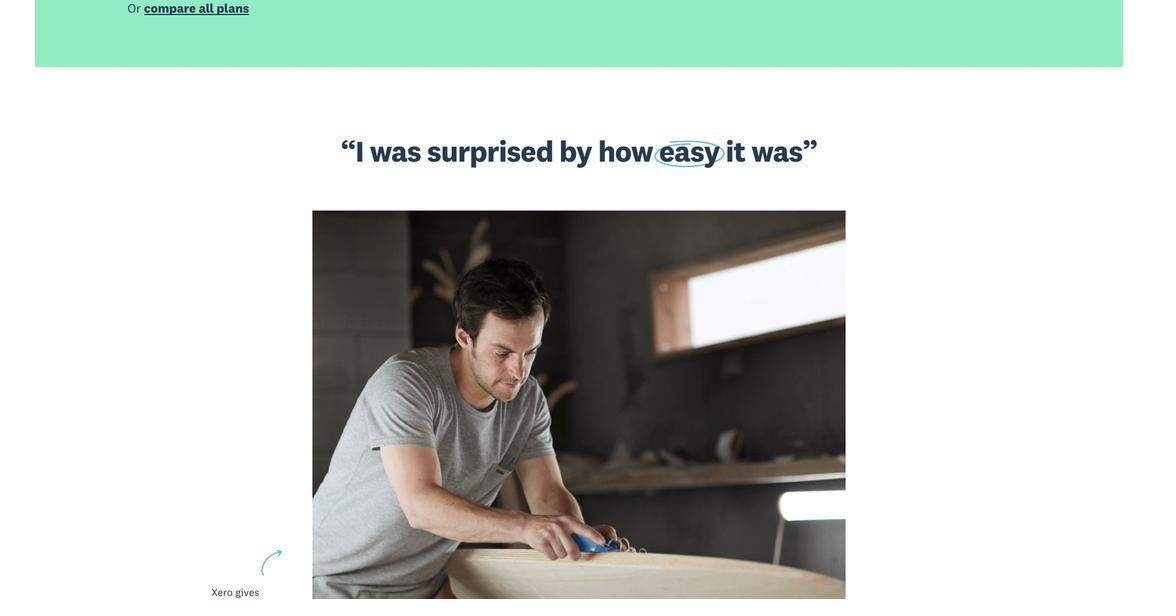 Task type: locate. For each thing, give the bounding box(es) containing it.
it
[[726, 133, 746, 170]]

2 was from the left
[[752, 133, 803, 170]]

surprised
[[427, 133, 553, 170]]

1 horizontal spatial was
[[752, 133, 803, 170]]

was right 'it'
[[752, 133, 803, 170]]

i
[[356, 133, 364, 170]]

easy
[[659, 133, 720, 170]]

was right i
[[370, 133, 421, 170]]

1 was from the left
[[370, 133, 421, 170]]

0 horizontal spatial was
[[370, 133, 421, 170]]

it was
[[720, 133, 803, 170]]

was
[[370, 133, 421, 170], [752, 133, 803, 170]]



Task type: describe. For each thing, give the bounding box(es) containing it.
a person shaping and carving a wooden surfboard. image
[[313, 211, 846, 599]]

was for i
[[370, 133, 421, 170]]

was for it
[[752, 133, 803, 170]]

by
[[559, 133, 592, 170]]

how
[[598, 133, 653, 170]]

i was surprised by how
[[356, 133, 659, 170]]



Task type: vqa. For each thing, say whether or not it's contained in the screenshot.
'it was'
yes



